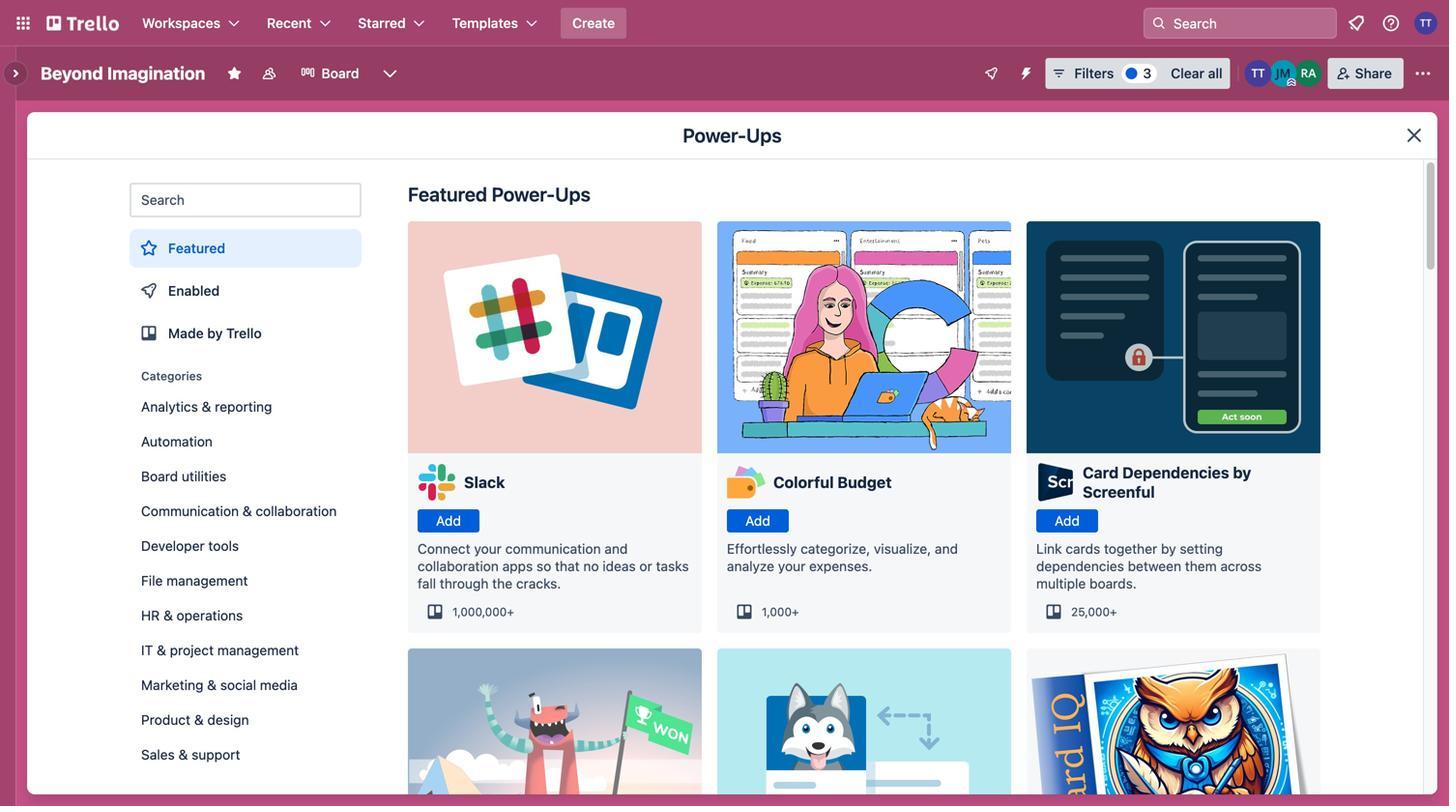 Task type: locate. For each thing, give the bounding box(es) containing it.
workspaces
[[142, 15, 220, 31]]

add for colorful budget
[[745, 513, 770, 529]]

0 vertical spatial management
[[166, 573, 248, 589]]

+ for colorful budget
[[792, 605, 799, 619]]

ruby anderson (rubyanderson7) image
[[1295, 60, 1322, 87]]

1 horizontal spatial add
[[745, 513, 770, 529]]

& inside communication & collaboration link
[[242, 503, 252, 519]]

2 horizontal spatial +
[[1110, 605, 1117, 619]]

enabled
[[168, 283, 220, 299]]

management inside it & project management link
[[217, 642, 299, 658]]

terry turtle (terryturtle) image
[[1414, 12, 1438, 35]]

0 horizontal spatial by
[[207, 325, 223, 341]]

1 add button from the left
[[418, 509, 480, 533]]

and for colorful budget
[[935, 541, 958, 557]]

1 horizontal spatial collaboration
[[418, 558, 499, 574]]

0 vertical spatial collaboration
[[256, 503, 337, 519]]

1 vertical spatial featured
[[168, 240, 225, 256]]

0 vertical spatial ups
[[746, 124, 782, 146]]

tools
[[208, 538, 239, 554]]

collaboration up through
[[418, 558, 499, 574]]

and
[[605, 541, 628, 557], [935, 541, 958, 557]]

2 horizontal spatial add
[[1055, 513, 1080, 529]]

board down automation
[[141, 468, 178, 484]]

0 horizontal spatial ups
[[555, 183, 591, 205]]

share
[[1355, 65, 1392, 81]]

1 vertical spatial by
[[1233, 464, 1251, 482]]

project
[[170, 642, 214, 658]]

categorize,
[[801, 541, 870, 557]]

starred
[[358, 15, 406, 31]]

& inside product & design link
[[194, 712, 204, 728]]

1 and from the left
[[605, 541, 628, 557]]

open information menu image
[[1381, 14, 1401, 33]]

your inside effortlessly categorize, visualize, and analyze your expenses.
[[778, 558, 806, 574]]

25,000 +
[[1071, 605, 1117, 619]]

search image
[[1151, 15, 1167, 31]]

& left "social"
[[207, 677, 217, 693]]

by inside card dependencies by screenful
[[1233, 464, 1251, 482]]

featured power-ups
[[408, 183, 591, 205]]

filters
[[1074, 65, 1114, 81]]

0 vertical spatial board
[[321, 65, 359, 81]]

Board name text field
[[31, 58, 215, 89]]

featured
[[408, 183, 487, 205], [168, 240, 225, 256]]

+ for slack
[[507, 605, 514, 619]]

management inside file management link
[[166, 573, 248, 589]]

so
[[537, 558, 551, 574]]

& inside it & project management link
[[157, 642, 166, 658]]

communication & collaboration link
[[130, 496, 362, 527]]

board link
[[288, 58, 371, 89]]

product & design
[[141, 712, 249, 728]]

by right dependencies
[[1233, 464, 1251, 482]]

and inside effortlessly categorize, visualize, and analyze your expenses.
[[935, 541, 958, 557]]

that
[[555, 558, 580, 574]]

& inside hr & operations link
[[163, 608, 173, 624]]

1 horizontal spatial by
[[1161, 541, 1176, 557]]

visualize,
[[874, 541, 931, 557]]

multiple
[[1036, 576, 1086, 592]]

power ups image
[[984, 66, 999, 81]]

+ down the the
[[507, 605, 514, 619]]

by
[[207, 325, 223, 341], [1233, 464, 1251, 482], [1161, 541, 1176, 557]]

your
[[474, 541, 502, 557], [778, 558, 806, 574]]

& inside sales & support link
[[178, 747, 188, 763]]

1 vertical spatial your
[[778, 558, 806, 574]]

it
[[141, 642, 153, 658]]

analyze
[[727, 558, 774, 574]]

no
[[583, 558, 599, 574]]

+ down boards.
[[1110, 605, 1117, 619]]

analytics & reporting
[[141, 399, 272, 415]]

0 horizontal spatial add button
[[418, 509, 480, 533]]

add up effortlessly
[[745, 513, 770, 529]]

product & design link
[[130, 705, 362, 736]]

2 add from the left
[[745, 513, 770, 529]]

1 horizontal spatial power-
[[683, 124, 746, 146]]

1,000,000 +
[[452, 605, 514, 619]]

2 horizontal spatial by
[[1233, 464, 1251, 482]]

by right made
[[207, 325, 223, 341]]

tasks
[[656, 558, 689, 574]]

3 add button from the left
[[1036, 509, 1098, 533]]

recent
[[267, 15, 312, 31]]

& right it
[[157, 642, 166, 658]]

management
[[166, 573, 248, 589], [217, 642, 299, 658]]

colorful
[[773, 473, 834, 492]]

1 horizontal spatial +
[[792, 605, 799, 619]]

1 add from the left
[[436, 513, 461, 529]]

+ down effortlessly
[[792, 605, 799, 619]]

your down effortlessly
[[778, 558, 806, 574]]

& down board utilities link
[[242, 503, 252, 519]]

2 add button from the left
[[727, 509, 789, 533]]

& for project
[[157, 642, 166, 658]]

show menu image
[[1413, 64, 1433, 83]]

& left design
[[194, 712, 204, 728]]

across
[[1221, 558, 1262, 574]]

all
[[1208, 65, 1223, 81]]

add button up connect
[[418, 509, 480, 533]]

& for support
[[178, 747, 188, 763]]

&
[[202, 399, 211, 415], [242, 503, 252, 519], [163, 608, 173, 624], [157, 642, 166, 658], [207, 677, 217, 693], [194, 712, 204, 728], [178, 747, 188, 763]]

0 vertical spatial your
[[474, 541, 502, 557]]

and inside connect your communication and collaboration apps so that no ideas or tasks fall through the cracks.
[[605, 541, 628, 557]]

this member is an admin of this board. image
[[1287, 78, 1296, 87]]

made by trello link
[[130, 314, 362, 353]]

your inside connect your communication and collaboration apps so that no ideas or tasks fall through the cracks.
[[474, 541, 502, 557]]

add
[[436, 513, 461, 529], [745, 513, 770, 529], [1055, 513, 1080, 529]]

cards
[[1066, 541, 1100, 557]]

by inside link cards together by setting dependencies between them across multiple boards.
[[1161, 541, 1176, 557]]

and for slack
[[605, 541, 628, 557]]

& for reporting
[[202, 399, 211, 415]]

customize views image
[[381, 64, 400, 83]]

primary element
[[0, 0, 1449, 46]]

it & project management link
[[130, 635, 362, 666]]

2 horizontal spatial add button
[[1036, 509, 1098, 533]]

management up operations
[[166, 573, 248, 589]]

& right sales
[[178, 747, 188, 763]]

1 horizontal spatial and
[[935, 541, 958, 557]]

0 horizontal spatial your
[[474, 541, 502, 557]]

0 horizontal spatial add
[[436, 513, 461, 529]]

2 vertical spatial by
[[1161, 541, 1176, 557]]

collaboration down board utilities link
[[256, 503, 337, 519]]

3 + from the left
[[1110, 605, 1117, 619]]

workspace visible image
[[261, 66, 277, 81]]

through
[[440, 576, 489, 592]]

hr
[[141, 608, 160, 624]]

screenful
[[1083, 483, 1155, 501]]

0 horizontal spatial +
[[507, 605, 514, 619]]

& right the hr
[[163, 608, 173, 624]]

slack
[[464, 473, 505, 492]]

0 horizontal spatial and
[[605, 541, 628, 557]]

+ for card dependencies by screenful
[[1110, 605, 1117, 619]]

& right analytics
[[202, 399, 211, 415]]

1 vertical spatial board
[[141, 468, 178, 484]]

collaboration inside connect your communication and collaboration apps so that no ideas or tasks fall through the cracks.
[[418, 558, 499, 574]]

developer tools
[[141, 538, 239, 554]]

board for board utilities
[[141, 468, 178, 484]]

1 + from the left
[[507, 605, 514, 619]]

& inside analytics & reporting link
[[202, 399, 211, 415]]

add button up effortlessly
[[727, 509, 789, 533]]

2 and from the left
[[935, 541, 958, 557]]

1 horizontal spatial add button
[[727, 509, 789, 533]]

2 + from the left
[[792, 605, 799, 619]]

Search field
[[1167, 9, 1336, 38]]

ups
[[746, 124, 782, 146], [555, 183, 591, 205]]

starred button
[[346, 8, 437, 39]]

expenses.
[[809, 558, 872, 574]]

0 horizontal spatial featured
[[168, 240, 225, 256]]

1 vertical spatial management
[[217, 642, 299, 658]]

0 vertical spatial featured
[[408, 183, 487, 205]]

add for card dependencies by screenful
[[1055, 513, 1080, 529]]

by up the "between"
[[1161, 541, 1176, 557]]

and right visualize,
[[935, 541, 958, 557]]

0 horizontal spatial collaboration
[[256, 503, 337, 519]]

templates button
[[441, 8, 549, 39]]

& for collaboration
[[242, 503, 252, 519]]

your up the the
[[474, 541, 502, 557]]

fall
[[418, 576, 436, 592]]

add button
[[418, 509, 480, 533], [727, 509, 789, 533], [1036, 509, 1098, 533]]

add up connect
[[436, 513, 461, 529]]

add up cards at the right of page
[[1055, 513, 1080, 529]]

0 horizontal spatial power-
[[492, 183, 555, 205]]

& inside marketing & social media link
[[207, 677, 217, 693]]

3 add from the left
[[1055, 513, 1080, 529]]

1 horizontal spatial board
[[321, 65, 359, 81]]

card
[[1083, 464, 1119, 482]]

board left customize views icon
[[321, 65, 359, 81]]

management down hr & operations link
[[217, 642, 299, 658]]

power-
[[683, 124, 746, 146], [492, 183, 555, 205]]

1 vertical spatial ups
[[555, 183, 591, 205]]

them
[[1185, 558, 1217, 574]]

jeremy miller (jeremymiller198) image
[[1270, 60, 1297, 87]]

1 horizontal spatial your
[[778, 558, 806, 574]]

communication & collaboration
[[141, 503, 337, 519]]

developer tools link
[[130, 531, 362, 562]]

developer
[[141, 538, 205, 554]]

0 vertical spatial by
[[207, 325, 223, 341]]

0 horizontal spatial board
[[141, 468, 178, 484]]

add button up cards at the right of page
[[1036, 509, 1098, 533]]

and up "ideas"
[[605, 541, 628, 557]]

1 vertical spatial collaboration
[[418, 558, 499, 574]]

card dependencies by screenful
[[1083, 464, 1251, 501]]

& for social
[[207, 677, 217, 693]]

1 horizontal spatial featured
[[408, 183, 487, 205]]

& for design
[[194, 712, 204, 728]]



Task type: vqa. For each thing, say whether or not it's contained in the screenshot.
the Clear
yes



Task type: describe. For each thing, give the bounding box(es) containing it.
board for board
[[321, 65, 359, 81]]

workspaces button
[[131, 8, 251, 39]]

analytics
[[141, 399, 198, 415]]

featured link
[[130, 229, 362, 268]]

together
[[1104, 541, 1157, 557]]

communication
[[141, 503, 239, 519]]

star or unstar board image
[[227, 66, 242, 81]]

Search text field
[[130, 183, 362, 218]]

link cards together by setting dependencies between them across multiple boards.
[[1036, 541, 1262, 592]]

marketing
[[141, 677, 203, 693]]

imagination
[[107, 63, 205, 84]]

hr & operations link
[[130, 600, 362, 631]]

clear all button
[[1163, 58, 1230, 89]]

between
[[1128, 558, 1181, 574]]

create button
[[561, 8, 627, 39]]

effortlessly categorize, visualize, and analyze your expenses.
[[727, 541, 958, 574]]

featured for featured power-ups
[[408, 183, 487, 205]]

reporting
[[215, 399, 272, 415]]

share button
[[1328, 58, 1404, 89]]

the
[[492, 576, 512, 592]]

operations
[[177, 608, 243, 624]]

marketing & social media link
[[130, 670, 362, 701]]

create
[[572, 15, 615, 31]]

automation image
[[1011, 58, 1038, 85]]

connect your communication and collaboration apps so that no ideas or tasks fall through the cracks.
[[418, 541, 689, 592]]

& for operations
[[163, 608, 173, 624]]

1,000,000
[[452, 605, 507, 619]]

enabled link
[[130, 272, 362, 310]]

media
[[260, 677, 298, 693]]

clear
[[1171, 65, 1205, 81]]

board utilities link
[[130, 461, 362, 492]]

setting
[[1180, 541, 1223, 557]]

board utilities
[[141, 468, 226, 484]]

product
[[141, 712, 191, 728]]

add for slack
[[436, 513, 461, 529]]

add button for slack
[[418, 509, 480, 533]]

automation
[[141, 434, 213, 450]]

file management
[[141, 573, 248, 589]]

boards.
[[1090, 576, 1137, 592]]

add button for card dependencies by screenful
[[1036, 509, 1098, 533]]

0 vertical spatial power-
[[683, 124, 746, 146]]

budget
[[838, 473, 892, 492]]

support
[[192, 747, 240, 763]]

dependencies
[[1122, 464, 1229, 482]]

back to home image
[[46, 8, 119, 39]]

clear all
[[1171, 65, 1223, 81]]

beyond imagination
[[41, 63, 205, 84]]

hr & operations
[[141, 608, 243, 624]]

0 notifications image
[[1345, 12, 1368, 35]]

sales & support link
[[130, 740, 362, 770]]

colorful budget
[[773, 473, 892, 492]]

sales & support
[[141, 747, 240, 763]]

made by trello
[[168, 325, 262, 341]]

1,000
[[762, 605, 792, 619]]

connect
[[418, 541, 470, 557]]

3
[[1143, 65, 1152, 81]]

categories
[[141, 369, 202, 383]]

1 horizontal spatial ups
[[746, 124, 782, 146]]

1 vertical spatial power-
[[492, 183, 555, 205]]

utilities
[[182, 468, 226, 484]]

dependencies
[[1036, 558, 1124, 574]]

communication
[[505, 541, 601, 557]]

it & project management
[[141, 642, 299, 658]]

design
[[207, 712, 249, 728]]

social
[[220, 677, 256, 693]]

automation link
[[130, 426, 362, 457]]

beyond
[[41, 63, 103, 84]]

terry turtle (terryturtle) image
[[1245, 60, 1272, 87]]

marketing & social media
[[141, 677, 298, 693]]

featured for featured
[[168, 240, 225, 256]]

add button for colorful budget
[[727, 509, 789, 533]]

sales
[[141, 747, 175, 763]]

trello
[[226, 325, 262, 341]]

templates
[[452, 15, 518, 31]]

25,000
[[1071, 605, 1110, 619]]

ideas
[[603, 558, 636, 574]]

or
[[639, 558, 652, 574]]

1,000 +
[[762, 605, 799, 619]]

analytics & reporting link
[[130, 392, 362, 422]]

link
[[1036, 541, 1062, 557]]

apps
[[502, 558, 533, 574]]

recent button
[[255, 8, 343, 39]]

made
[[168, 325, 204, 341]]

power-ups
[[683, 124, 782, 146]]

file management link
[[130, 566, 362, 596]]



